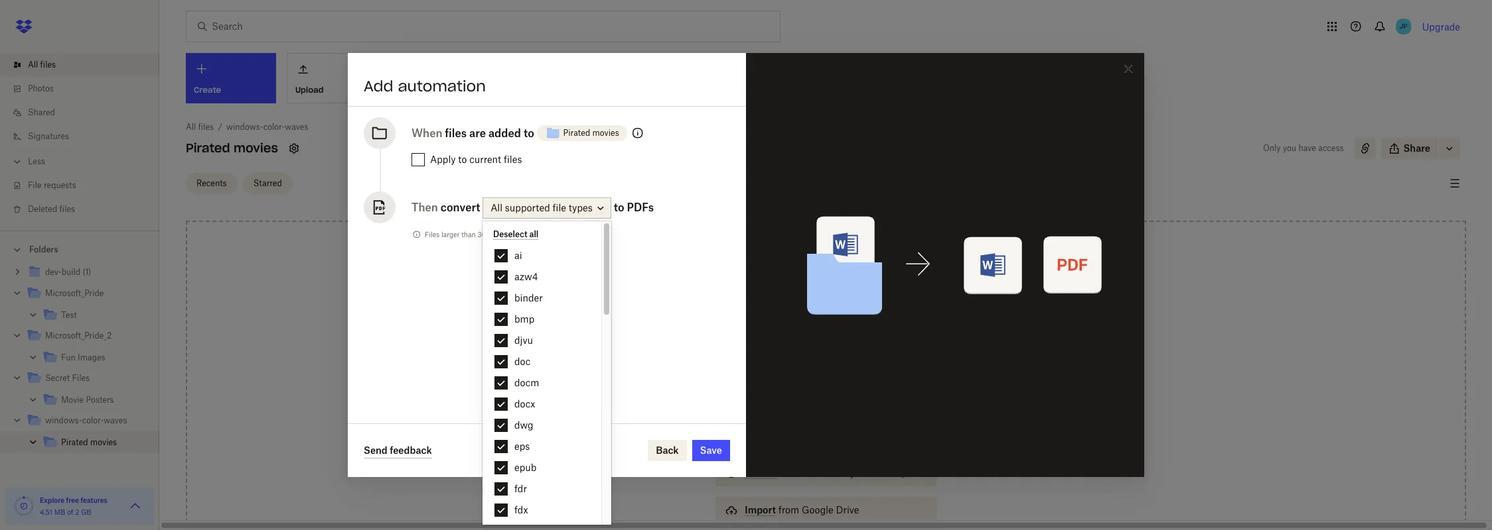 Task type: vqa. For each thing, say whether or not it's contained in the screenshot.
left BY
no



Task type: locate. For each thing, give the bounding box(es) containing it.
import from google drive
[[745, 505, 859, 516]]

movies inside "pirated movies" link
[[90, 438, 117, 448]]

pirated movies left the folder permissions icon
[[563, 128, 619, 138]]

pdfs
[[627, 201, 654, 214]]

windows-color-waves link
[[226, 121, 308, 134], [27, 413, 149, 431]]

1 horizontal spatial color-
[[263, 122, 285, 132]]

2 vertical spatial pirated
[[61, 438, 88, 448]]

deleted files
[[28, 204, 75, 214]]

0 horizontal spatial movies
[[90, 438, 117, 448]]

azw4
[[514, 271, 538, 283]]

1 vertical spatial windows-
[[45, 416, 82, 426]]

movies for pirated movies button
[[592, 128, 619, 138]]

1 vertical spatial from
[[778, 505, 799, 516]]

pirated movies inside button
[[563, 128, 619, 138]]

share
[[1403, 143, 1430, 154]]

fdr
[[514, 484, 527, 495]]

2 vertical spatial pirated movies
[[61, 438, 117, 448]]

0 horizontal spatial files
[[72, 374, 90, 384]]

0 horizontal spatial waves
[[104, 416, 127, 426]]

recents button
[[186, 173, 237, 194]]

doc
[[514, 356, 530, 368]]

windows- down movie
[[45, 416, 82, 426]]

starred
[[253, 178, 282, 188]]

files inside deleted files link
[[59, 204, 75, 214]]

all files link
[[11, 53, 159, 77], [186, 121, 214, 134]]

more ways to add content element
[[713, 433, 939, 531]]

files inside the all files list item
[[40, 60, 56, 70]]

epub
[[514, 463, 536, 474]]

None field
[[0, 0, 102, 15]]

pirated movies down /
[[186, 141, 278, 156]]

waves down the posters
[[104, 416, 127, 426]]

to right the added
[[524, 127, 534, 140]]

color- down movie posters link
[[82, 416, 104, 426]]

fun
[[61, 353, 76, 363]]

from left your
[[827, 468, 848, 479]]

apply to current files
[[430, 154, 522, 165]]

to right apply
[[458, 154, 467, 165]]

files
[[40, 60, 56, 70], [198, 122, 214, 132], [445, 127, 467, 140], [504, 154, 522, 165], [59, 204, 75, 214]]

1 horizontal spatial all
[[186, 122, 196, 132]]

list
[[0, 45, 159, 231]]

movies inside pirated movies button
[[592, 128, 619, 138]]

than
[[461, 231, 476, 239]]

pirated for pirated movies button
[[563, 128, 590, 138]]

0 vertical spatial all
[[28, 60, 38, 70]]

all files link up shared link at the top left
[[11, 53, 159, 77]]

all files / windows-color-waves
[[186, 122, 308, 132]]

add
[[364, 77, 393, 96]]

0 vertical spatial all files link
[[11, 53, 159, 77]]

free
[[66, 497, 79, 505]]

1 horizontal spatial to
[[524, 127, 534, 140]]

windows-
[[226, 122, 263, 132], [45, 416, 82, 426]]

1 vertical spatial all
[[186, 122, 196, 132]]

less image
[[11, 155, 24, 169]]

0 vertical spatial movies
[[592, 128, 619, 138]]

requests
[[44, 181, 76, 190]]

2 horizontal spatial pirated
[[563, 128, 590, 138]]

be
[[524, 231, 531, 239]]

2 horizontal spatial pirated movies
[[563, 128, 619, 138]]

2 vertical spatial to
[[614, 201, 624, 214]]

google
[[802, 505, 833, 516]]

4.51
[[40, 509, 52, 517]]

folder right create
[[426, 85, 450, 95]]

waves inside group
[[104, 416, 127, 426]]

1 horizontal spatial movies
[[234, 141, 278, 156]]

docx checkbox item
[[483, 394, 601, 415]]

2 vertical spatial all
[[491, 203, 502, 214]]

0 vertical spatial pirated movies
[[563, 128, 619, 138]]

pirated down /
[[186, 141, 230, 156]]

secret files
[[45, 374, 90, 384]]

all files link left /
[[186, 121, 214, 134]]

1 horizontal spatial windows-color-waves link
[[226, 121, 308, 134]]

0 horizontal spatial pirated
[[61, 438, 88, 448]]

access
[[745, 468, 778, 479]]

files left larger
[[425, 231, 440, 239]]

dropbox image
[[11, 13, 37, 40]]

2
[[75, 509, 79, 517]]

fun images
[[61, 353, 105, 363]]

pirated movies for pirated movies button
[[563, 128, 619, 138]]

0 horizontal spatial windows-color-waves link
[[27, 413, 149, 431]]

movies down all files / windows-color-waves
[[234, 141, 278, 156]]

secret
[[45, 374, 70, 384]]

0 vertical spatial from
[[827, 468, 848, 479]]

fdx
[[514, 505, 528, 516]]

folders
[[29, 245, 58, 255]]

folders button
[[0, 240, 159, 260]]

all up photos
[[28, 60, 38, 70]]

apply
[[430, 154, 456, 165]]

1 horizontal spatial folder
[[799, 468, 824, 479]]

folder
[[426, 85, 450, 95], [799, 468, 824, 479]]

1 horizontal spatial pirated movies
[[186, 141, 278, 156]]

to left pdfs
[[614, 201, 624, 214]]

1 horizontal spatial files
[[425, 231, 440, 239]]

pirated left the folder permissions icon
[[563, 128, 590, 138]]

1 vertical spatial windows-color-waves link
[[27, 413, 149, 431]]

folder right this
[[799, 468, 824, 479]]

pirated movies down windows-color-waves
[[61, 438, 117, 448]]

windows-color-waves link right /
[[226, 121, 308, 134]]

add automation dialog
[[348, 53, 1144, 478]]

1 vertical spatial color-
[[82, 416, 104, 426]]

2 horizontal spatial movies
[[592, 128, 619, 138]]

pirated
[[563, 128, 590, 138], [186, 141, 230, 156], [61, 438, 88, 448]]

1 vertical spatial pirated
[[186, 141, 230, 156]]

30mb
[[477, 231, 497, 239]]

1 vertical spatial files
[[72, 374, 90, 384]]

1 vertical spatial to
[[458, 154, 467, 165]]

movies left the folder permissions icon
[[592, 128, 619, 138]]

share button
[[1381, 138, 1438, 159]]

file
[[28, 181, 42, 190]]

0 horizontal spatial pirated movies
[[61, 438, 117, 448]]

pirated inside group
[[61, 438, 88, 448]]

0 horizontal spatial color-
[[82, 416, 104, 426]]

0 horizontal spatial folder
[[426, 85, 450, 95]]

of
[[67, 509, 73, 517]]

movies down windows-color-waves
[[90, 438, 117, 448]]

pirated movies
[[563, 128, 619, 138], [186, 141, 278, 156], [61, 438, 117, 448]]

file requests link
[[11, 174, 159, 198]]

doc checkbox item
[[483, 352, 601, 373]]

to pdfs
[[614, 201, 654, 214]]

files
[[425, 231, 440, 239], [72, 374, 90, 384]]

0 horizontal spatial windows-
[[45, 416, 82, 426]]

deleted
[[28, 204, 57, 214]]

all supported file types
[[491, 203, 593, 214]]

test
[[61, 311, 77, 321]]

0 horizontal spatial all
[[28, 60, 38, 70]]

access
[[1318, 143, 1344, 153]]

pirated inside button
[[563, 128, 590, 138]]

pirated movies inside group
[[61, 438, 117, 448]]

added
[[488, 127, 521, 140]]

files down the added
[[504, 154, 522, 165]]

list containing all files
[[0, 45, 159, 231]]

azw4 checkbox item
[[483, 267, 601, 288]]

pirated movies for "pirated movies" link
[[61, 438, 117, 448]]

0 vertical spatial files
[[425, 231, 440, 239]]

0 horizontal spatial all files link
[[11, 53, 159, 77]]

drive
[[836, 505, 859, 516]]

all files list item
[[0, 53, 159, 77]]

microsoft_pride link
[[27, 285, 149, 303]]

all
[[28, 60, 38, 70], [186, 122, 196, 132], [491, 203, 502, 214]]

2 horizontal spatial all
[[491, 203, 502, 214]]

0 vertical spatial windows-
[[226, 122, 263, 132]]

ai checkbox item
[[483, 246, 601, 267]]

all for all files / windows-color-waves
[[186, 122, 196, 132]]

have
[[1298, 143, 1316, 153]]

less
[[28, 157, 45, 167]]

from right import
[[778, 505, 799, 516]]

images
[[78, 353, 105, 363]]

2 vertical spatial movies
[[90, 438, 117, 448]]

1 horizontal spatial waves
[[285, 122, 308, 132]]

photos
[[28, 84, 54, 94]]

0 vertical spatial folder
[[426, 85, 450, 95]]

microsoft_pride_2
[[45, 331, 112, 341]]

deselect all
[[493, 229, 538, 239]]

create folder
[[396, 85, 450, 95]]

all for all files
[[28, 60, 38, 70]]

color- right /
[[263, 122, 285, 132]]

1 vertical spatial folder
[[799, 468, 824, 479]]

converted
[[533, 231, 565, 239]]

windows-color-waves link down movie posters
[[27, 413, 149, 431]]

files right deleted
[[59, 204, 75, 214]]

mb
[[54, 509, 65, 517]]

posters
[[86, 396, 114, 406]]

group
[[0, 260, 159, 463]]

quota usage element
[[13, 496, 35, 518]]

explore free features 4.51 mb of 2 gb
[[40, 497, 107, 517]]

only you have access
[[1263, 143, 1344, 153]]

files left /
[[198, 122, 214, 132]]

all up files larger than 30mb will not be converted
[[491, 203, 502, 214]]

waves up starred button at top
[[285, 122, 308, 132]]

movie posters link
[[42, 392, 149, 410]]

color- inside group
[[82, 416, 104, 426]]

files for deleted files
[[59, 204, 75, 214]]

movie
[[61, 396, 84, 406]]

all left /
[[186, 122, 196, 132]]

all inside the all files list item
[[28, 60, 38, 70]]

group containing microsoft_pride
[[0, 260, 159, 463]]

windows- right /
[[226, 122, 263, 132]]

add automation
[[364, 77, 486, 96]]

1 vertical spatial waves
[[104, 416, 127, 426]]

to
[[524, 127, 534, 140], [458, 154, 467, 165], [614, 201, 624, 214]]

from
[[827, 468, 848, 479], [778, 505, 799, 516]]

1 horizontal spatial all files link
[[186, 121, 214, 134]]

files up photos
[[40, 60, 56, 70]]

files down fun images
[[72, 374, 90, 384]]

0 horizontal spatial to
[[458, 154, 467, 165]]

1 vertical spatial movies
[[234, 141, 278, 156]]

pirated down windows-color-waves
[[61, 438, 88, 448]]

all inside all supported file types popup button
[[491, 203, 502, 214]]

pirated for "pirated movies" link
[[61, 438, 88, 448]]

0 vertical spatial pirated
[[563, 128, 590, 138]]



Task type: describe. For each thing, give the bounding box(es) containing it.
files are added to
[[445, 127, 534, 140]]

create
[[396, 85, 424, 95]]

windows- inside windows-color-waves link
[[45, 416, 82, 426]]

when
[[412, 127, 442, 140]]

fdx checkbox item
[[483, 500, 601, 522]]

automation
[[398, 77, 486, 96]]

will
[[499, 231, 510, 239]]

microsoft_pride
[[45, 289, 104, 299]]

starred button
[[243, 173, 293, 194]]

0 horizontal spatial from
[[778, 505, 799, 516]]

0 vertical spatial waves
[[285, 122, 308, 132]]

shared
[[28, 108, 55, 117]]

all
[[529, 229, 538, 239]]

/
[[218, 122, 222, 132]]

ai
[[514, 250, 522, 262]]

secret files link
[[27, 370, 149, 388]]

files for all files
[[40, 60, 56, 70]]

you
[[1283, 143, 1296, 153]]

gb
[[81, 509, 91, 517]]

file requests
[[28, 181, 76, 190]]

2 horizontal spatial to
[[614, 201, 624, 214]]

0 vertical spatial windows-color-waves link
[[226, 121, 308, 134]]

folder inside 'create folder' button
[[426, 85, 450, 95]]

import
[[745, 505, 776, 516]]

then
[[412, 201, 438, 214]]

upgrade
[[1422, 21, 1460, 32]]

1 vertical spatial pirated movies
[[186, 141, 278, 156]]

convert
[[441, 201, 480, 214]]

binder checkbox item
[[483, 288, 601, 309]]

djvu checkbox item
[[483, 331, 601, 352]]

0 vertical spatial to
[[524, 127, 534, 140]]

desktop
[[872, 468, 907, 479]]

files left the are
[[445, 127, 467, 140]]

1 horizontal spatial from
[[827, 468, 848, 479]]

signatures link
[[11, 125, 159, 149]]

files larger than 30mb will not be converted
[[425, 231, 565, 239]]

your
[[850, 468, 870, 479]]

fdr checkbox item
[[483, 479, 601, 500]]

epub checkbox item
[[483, 458, 601, 479]]

0 vertical spatial color-
[[263, 122, 285, 132]]

movie posters
[[61, 396, 114, 406]]

folder permissions image
[[630, 125, 646, 141]]

file
[[553, 203, 566, 214]]

djvu
[[514, 335, 533, 346]]

files inside group
[[72, 374, 90, 384]]

create folder button
[[388, 53, 478, 104]]

not
[[512, 231, 522, 239]]

upgrade link
[[1422, 21, 1460, 32]]

recents
[[196, 178, 227, 188]]

types
[[569, 203, 593, 214]]

1 horizontal spatial windows-
[[226, 122, 263, 132]]

deselect all button
[[493, 229, 538, 240]]

all files
[[28, 60, 56, 70]]

docm checkbox item
[[483, 373, 601, 394]]

files for all files / windows-color-waves
[[198, 122, 214, 132]]

deselect
[[493, 229, 527, 239]]

folder inside more ways to add content element
[[799, 468, 824, 479]]

signatures
[[28, 131, 69, 141]]

files inside add automation dialog
[[425, 231, 440, 239]]

photos link
[[11, 77, 159, 101]]

binder
[[514, 293, 543, 304]]

current
[[469, 154, 501, 165]]

supported
[[505, 203, 550, 214]]

dwg checkbox item
[[483, 415, 601, 437]]

eps checkbox item
[[483, 437, 601, 458]]

bmp
[[514, 314, 534, 325]]

movies for "pirated movies" link
[[90, 438, 117, 448]]

1 vertical spatial all files link
[[186, 121, 214, 134]]

shared link
[[11, 101, 159, 125]]

fun images link
[[42, 350, 149, 368]]

only
[[1263, 143, 1281, 153]]

1 horizontal spatial pirated
[[186, 141, 230, 156]]

this
[[780, 468, 796, 479]]

deleted files link
[[11, 198, 159, 222]]

test link
[[42, 307, 149, 325]]

all for all supported file types
[[491, 203, 502, 214]]

bmp checkbox item
[[483, 309, 601, 331]]

docm
[[514, 378, 539, 389]]

pirated movies link
[[42, 435, 149, 453]]

microsoft_pride_2 link
[[27, 328, 149, 346]]

docx
[[514, 399, 535, 410]]

windows-color-waves
[[45, 416, 127, 426]]

explore
[[40, 497, 65, 505]]

eps
[[514, 441, 530, 453]]

dwg
[[514, 420, 533, 431]]

access this folder from your desktop
[[745, 468, 907, 479]]

are
[[469, 127, 486, 140]]

features
[[81, 497, 107, 505]]



